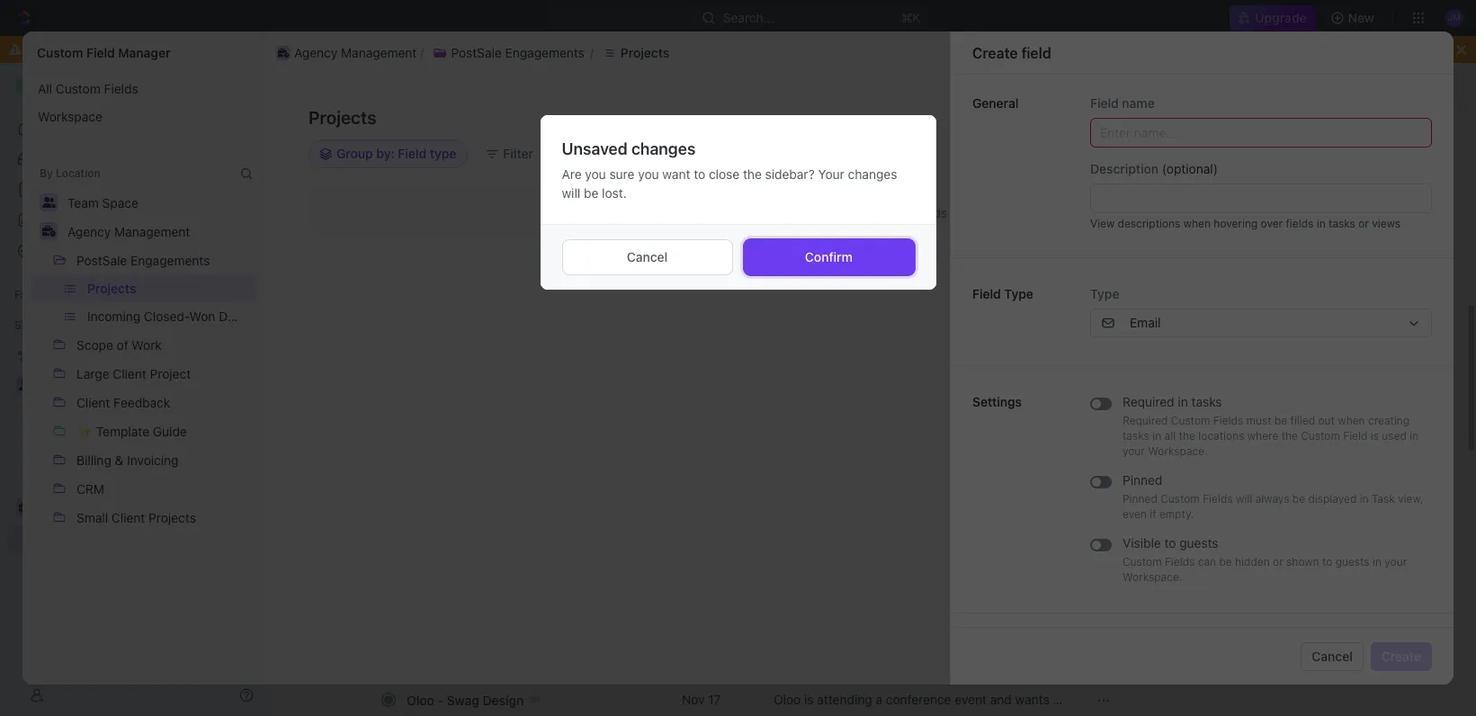 Task type: describe. For each thing, give the bounding box(es) containing it.
to inside unsaved changes are you sure you want to close the sidebar? your changes will be lost.
[[694, 166, 706, 182]]

home link
[[7, 114, 252, 143]]

empty.
[[1160, 508, 1194, 521]]

a inside wikido needs a special logo design for one of their sub-brands.
[[856, 660, 863, 676]]

task inside button
[[1374, 142, 1401, 157]]

location
[[707, 205, 753, 220]]

hovering
[[1214, 217, 1258, 230]]

settings
[[973, 394, 1022, 409]]

1 vertical spatial cancel button
[[1302, 642, 1364, 671]]

is for linkbuzz is running print advertising in a well- known magazine and needs content creation.
[[829, 566, 839, 581]]

wikido
[[774, 660, 814, 676]]

list containing team space
[[22, 188, 265, 532]]

projects inside tree
[[54, 408, 102, 423]]

spaces
[[14, 319, 53, 332]]

well-
[[1012, 566, 1040, 581]]

home
[[43, 121, 78, 136]]

notifications?
[[734, 41, 815, 57]]

0 vertical spatial changes
[[632, 139, 696, 158]]

unsaved
[[562, 139, 628, 158]]

fields inside visible to guests custom fields can be hidden or shown to guests in your workspace.
[[1165, 555, 1195, 569]]

needs
[[425, 193, 463, 208]]

enable
[[640, 41, 680, 57]]

field left type
[[973, 286, 1001, 301]]

new
[[1349, 10, 1375, 25]]

displayed
[[1309, 492, 1357, 506]]

field up all custom fields
[[86, 45, 115, 60]]

crm button
[[68, 474, 112, 503]]

0 vertical spatial projects button
[[594, 42, 679, 63]]

small client projects
[[76, 510, 196, 526]]

team space button
[[59, 188, 147, 217]]

will inside pinned pinned custom fields will always be displayed in task view, even if empty.
[[1236, 492, 1253, 506]]

lost.
[[602, 185, 627, 201]]

incoming
[[87, 309, 141, 324]]

visible to guests custom fields can be hidden or shown to guests in your workspace.
[[1123, 535, 1408, 584]]

browser
[[683, 41, 731, 57]]

unsaved changes are you sure you want to close the sidebar? your changes will be lost.
[[562, 139, 898, 201]]

team for team space link
[[43, 377, 75, 392]]

want inside unsaved changes are you sure you want to close the sidebar? your changes will be lost.
[[663, 166, 691, 182]]

field type
[[973, 286, 1034, 301]]

locations
[[1199, 429, 1245, 443]]

0 horizontal spatial postsale engagements button
[[68, 246, 218, 274]]

all
[[38, 81, 52, 96]]

✨ template guide button
[[68, 417, 195, 445]]

1 vertical spatial tasks
[[1192, 394, 1223, 409]]

0 horizontal spatial projects button
[[79, 274, 257, 302]]

workspace
[[38, 109, 102, 124]]

when inside required in tasks required custom fields must be filled out when creating tasks in all the locations where the custom field is used in your workspace.
[[1339, 414, 1366, 427]]

custom inside button
[[56, 81, 101, 96]]

1 horizontal spatial changes
[[848, 166, 898, 182]]

client inside 'button'
[[76, 395, 110, 410]]

general
[[973, 95, 1019, 111]]

custom inside visible to guests custom fields can be hidden or shown to guests in your workspace.
[[1123, 555, 1162, 569]]

0 horizontal spatial tasks
[[1123, 429, 1150, 443]]

0 horizontal spatial agency management button
[[59, 217, 198, 246]]

2 horizontal spatial tasks
[[1329, 217, 1356, 230]]

Search tasks... text field
[[1253, 231, 1433, 258]]

one
[[1001, 660, 1022, 676]]

even
[[1123, 508, 1147, 521]]

space for team space button
[[102, 195, 138, 211]]

close
[[709, 166, 740, 182]]

swag
[[447, 693, 480, 708]]

confirm button
[[744, 239, 915, 275]]

wikido needs a special logo design for one of their sub-brands.
[[774, 660, 1041, 692]]

list containing agency management
[[273, 42, 1418, 63]]

search...
[[724, 10, 775, 25]]

needs inside the browsedrive is rebranding and needs a new, mod ern logo.
[[953, 597, 989, 613]]

the inside unsaved changes are you sure you want to close the sidebar? your changes will be lost.
[[743, 166, 762, 182]]

1 horizontal spatial guests
[[1336, 555, 1370, 569]]

0 horizontal spatial want
[[592, 41, 621, 57]]

new
[[1347, 110, 1372, 125]]

team space link
[[43, 371, 248, 400]]

✨
[[76, 424, 93, 439]]

small client projects button
[[68, 503, 204, 532]]

postsale inside tree
[[54, 530, 106, 545]]

invoicing
[[127, 453, 179, 468]]

description (optional)
[[1091, 161, 1218, 176]]

design
[[483, 693, 524, 708]]

docs link
[[7, 175, 252, 204]]

custom inside pinned pinned custom fields will always be displayed in task view, even if empty.
[[1161, 492, 1200, 506]]

create for new
[[1304, 110, 1344, 125]]

to right shown
[[1323, 555, 1333, 569]]

rebranding
[[862, 597, 925, 613]]

field inside required in tasks required custom fields must be filled out when creating tasks in all the locations where the custom field is used in your workspace.
[[1344, 429, 1368, 443]]

create button
[[1371, 642, 1433, 671]]

0 vertical spatial management
[[341, 45, 417, 60]]

oloo
[[407, 693, 435, 708]]

list containing projects
[[22, 274, 265, 330]]

fields inside pinned pinned custom fields will always be displayed in task view, even if empty.
[[1203, 492, 1233, 506]]

wikido needs a special logo design for one of their sub-brands. button
[[763, 652, 1075, 692]]

browsedrive is rebranding and needs a new, mod ern logo.
[[774, 597, 1064, 629]]

0 vertical spatial guests
[[1180, 535, 1219, 551]]

small
[[76, 510, 108, 526]]

linkbuzz is running print advertising in a well- known magazine and needs content creation. button
[[763, 558, 1075, 598]]

team for team space button
[[67, 195, 99, 211]]

(optional)
[[1163, 161, 1218, 176]]

description
[[1091, 161, 1159, 176]]

hide
[[767, 238, 791, 251]]

is for browsedrive is rebranding and needs a new, mod ern logo.
[[849, 597, 858, 613]]

can
[[1198, 555, 1217, 569]]

work
[[132, 337, 162, 353]]

template
[[96, 424, 149, 439]]

you right are
[[585, 166, 606, 182]]

2 horizontal spatial create
[[1382, 648, 1422, 664]]

0 vertical spatial agency
[[294, 45, 338, 60]]

design
[[939, 660, 978, 676]]

management for 'agency management' button to the left
[[114, 224, 190, 239]]

0 horizontal spatial when
[[1184, 217, 1211, 230]]

field name
[[1091, 95, 1155, 111]]

docs
[[43, 182, 73, 197]]

filled
[[1291, 414, 1316, 427]]

be inside visible to guests custom fields can be hidden or shown to guests in your workspace.
[[1220, 555, 1233, 569]]

assignment
[[466, 193, 536, 208]]

your inside visible to guests custom fields can be hidden or shown to guests in your workspace.
[[1385, 555, 1408, 569]]

fields right any on the top of the page
[[914, 205, 948, 220]]

&
[[115, 453, 124, 468]]

or for guests
[[1273, 555, 1284, 569]]

add existing field button
[[1163, 103, 1287, 132]]

upgrade link
[[1231, 5, 1316, 31]]

sidebar?
[[765, 166, 815, 182]]

custom field manager
[[37, 45, 170, 60]]

content
[[938, 582, 983, 598]]

needs inside wikido needs a special logo design for one of their sub-brands.
[[817, 660, 852, 676]]

favorites button
[[7, 284, 69, 306]]

views
[[1373, 217, 1401, 230]]

health
[[615, 193, 654, 208]]

this
[[679, 205, 704, 220]]

and inside "linkbuzz is running print advertising in a well- known magazine and needs content creation."
[[874, 582, 896, 598]]

creation.
[[986, 582, 1037, 598]]

logo
[[910, 660, 935, 676]]

cancel for bottommost cancel button
[[1312, 648, 1353, 664]]



Task type: vqa. For each thing, say whether or not it's contained in the screenshot.
of to the right
yes



Task type: locate. For each thing, give the bounding box(es) containing it.
task left view,
[[1372, 492, 1396, 506]]

0 vertical spatial cancel button
[[562, 239, 733, 275]]

project health
[[570, 193, 654, 208]]

in inside visible to guests custom fields can be hidden or shown to guests in your workspace.
[[1373, 555, 1382, 569]]

is inside "linkbuzz is running print advertising in a well- known magazine and needs content creation."
[[829, 566, 839, 581]]

closed-
[[144, 309, 190, 324]]

a
[[1001, 566, 1008, 581], [992, 597, 999, 613], [856, 660, 863, 676]]

add inside button
[[1174, 110, 1197, 125]]

agency management right business time image at the left top of page
[[294, 45, 417, 60]]

team inside tree
[[43, 377, 75, 392]]

all
[[1165, 429, 1176, 443]]

cancel for topmost cancel button
[[627, 249, 668, 265]]

agency management down team space button
[[67, 224, 190, 239]]

agency for agency management link at left
[[43, 499, 87, 515]]

0 vertical spatial team
[[67, 195, 99, 211]]

client for large
[[113, 366, 146, 382]]

or left views
[[1359, 217, 1370, 230]]

space inside team space button
[[102, 195, 138, 211]]

your down view,
[[1385, 555, 1408, 569]]

will left always at the bottom
[[1236, 492, 1253, 506]]

cancel button down health on the left top
[[562, 239, 733, 275]]

2 vertical spatial tasks
[[1123, 429, 1150, 443]]

you right do
[[567, 41, 589, 57]]

not
[[788, 205, 807, 220]]

2 vertical spatial management
[[90, 499, 166, 515]]

view descriptions when hovering over fields in tasks or views
[[1091, 217, 1401, 230]]

of right one
[[1026, 660, 1037, 676]]

field for create new field
[[1375, 110, 1401, 125]]

1 vertical spatial space
[[78, 377, 114, 392]]

creating
[[1369, 414, 1410, 427]]

tasks up search tasks... text box
[[1329, 217, 1356, 230]]

projects button left browser
[[594, 42, 679, 63]]

space up client feedback
[[78, 377, 114, 392]]

1 horizontal spatial or
[[1359, 217, 1370, 230]]

add for add existing field
[[1174, 110, 1197, 125]]

0 vertical spatial agency management button
[[273, 42, 421, 63]]

0 vertical spatial space
[[102, 195, 138, 211]]

agency management inside tree
[[43, 499, 166, 515]]

hidden
[[1236, 555, 1270, 569]]

1 horizontal spatial project
[[570, 193, 612, 208]]

their
[[774, 677, 800, 692]]

by location
[[40, 166, 101, 180]]

oloo - swag design
[[407, 693, 524, 708]]

field left 'used'
[[1344, 429, 1368, 443]]

2 horizontal spatial needs
[[953, 597, 989, 613]]

0 horizontal spatial of
[[117, 337, 128, 353]]

a up brands. at right bottom
[[856, 660, 863, 676]]

1 horizontal spatial will
[[1236, 492, 1253, 506]]

add down new
[[1347, 142, 1371, 157]]

new button
[[1323, 4, 1386, 32]]

of
[[117, 337, 128, 353], [1026, 660, 1037, 676]]

or left shown
[[1273, 555, 1284, 569]]

in
[[1317, 217, 1326, 230], [1178, 394, 1189, 409], [1153, 429, 1162, 443], [1410, 429, 1419, 443], [1360, 492, 1369, 506], [1373, 555, 1382, 569], [988, 566, 998, 581]]

unsaved changes dialog
[[540, 115, 936, 290]]

be inside required in tasks required custom fields must be filled out when creating tasks in all the locations where the custom field is used in your workspace.
[[1275, 414, 1288, 427]]

fields inside button
[[104, 81, 138, 96]]

a up creation.
[[1001, 566, 1008, 581]]

your inside required in tasks required custom fields must be filled out when creating tasks in all the locations where the custom field is used in your workspace.
[[1123, 445, 1146, 458]]

2 required from the top
[[1123, 414, 1168, 427]]

1 vertical spatial a
[[992, 597, 999, 613]]

0 vertical spatial client
[[113, 366, 146, 382]]

large client project
[[76, 366, 191, 382]]

1 horizontal spatial cancel
[[1312, 648, 1353, 664]]

2 vertical spatial a
[[856, 660, 863, 676]]

agency management down the "crm"
[[43, 499, 166, 515]]

be left filled
[[1275, 414, 1288, 427]]

add task button
[[1336, 136, 1412, 165]]

1 horizontal spatial is
[[849, 597, 858, 613]]

and inside the browsedrive is rebranding and needs a new, mod ern logo.
[[928, 597, 950, 613]]

this location does not have any custom fields
[[679, 205, 948, 220]]

1 horizontal spatial projects button
[[594, 42, 679, 63]]

when
[[1184, 217, 1211, 230], [1339, 414, 1366, 427]]

agency down team space button
[[67, 224, 111, 239]]

1 vertical spatial pinned
[[1123, 492, 1158, 506]]

changes
[[632, 139, 696, 158], [848, 166, 898, 182]]

user group image
[[18, 380, 32, 391]]

space inside team space link
[[78, 377, 114, 392]]

1 vertical spatial or
[[1273, 555, 1284, 569]]

engagements inside tree
[[109, 530, 191, 545]]

1 horizontal spatial and
[[928, 597, 950, 613]]

the down filled
[[1282, 429, 1299, 443]]

fields up workspace button
[[104, 81, 138, 96]]

1 horizontal spatial want
[[663, 166, 691, 182]]

0 vertical spatial pinned
[[1123, 472, 1163, 488]]

⌘k
[[902, 10, 921, 25]]

manager
[[118, 45, 170, 60]]

0 vertical spatial is
[[1371, 429, 1380, 443]]

and down advertising
[[928, 597, 950, 613]]

browsedrive
[[774, 597, 845, 613]]

cancel inside unsaved changes dialog
[[627, 249, 668, 265]]

✨ template guide
[[76, 424, 187, 439]]

required in tasks required custom fields must be filled out when creating tasks in all the locations where the custom field is used in your workspace.
[[1123, 394, 1419, 458]]

1 vertical spatial task
[[1372, 492, 1396, 506]]

favorites
[[14, 288, 62, 301]]

0 horizontal spatial create
[[973, 45, 1018, 61]]

0 vertical spatial project
[[570, 193, 612, 208]]

client feedback button
[[68, 388, 178, 417]]

agency inside tree
[[43, 499, 87, 515]]

print
[[890, 566, 917, 581]]

0 vertical spatial of
[[117, 337, 128, 353]]

agency
[[294, 45, 338, 60], [67, 224, 111, 239], [43, 499, 87, 515]]

1 horizontal spatial tasks
[[1192, 394, 1223, 409]]

confirm
[[805, 249, 853, 265]]

mod
[[1032, 597, 1064, 613]]

create for field
[[973, 45, 1018, 61]]

0 vertical spatial task
[[1374, 142, 1401, 157]]

2 pinned from the top
[[1123, 492, 1158, 506]]

needs
[[900, 582, 935, 598], [953, 597, 989, 613], [817, 660, 852, 676]]

to right "visible" on the right bottom
[[1165, 535, 1177, 551]]

in inside "linkbuzz is running print advertising in a well- known magazine and needs content creation."
[[988, 566, 998, 581]]

client down large on the left bottom
[[76, 395, 110, 410]]

1 horizontal spatial the
[[1179, 429, 1196, 443]]

and down "print"
[[874, 582, 896, 598]]

or for when
[[1359, 217, 1370, 230]]

is left 'used'
[[1371, 429, 1380, 443]]

scope
[[76, 337, 113, 353]]

to left close
[[694, 166, 706, 182]]

postsale engagements inside "sidebar" navigation
[[54, 530, 191, 545]]

1 horizontal spatial postsale engagements button
[[424, 42, 594, 63]]

2 vertical spatial create
[[1382, 648, 1422, 664]]

agency management
[[294, 45, 417, 60], [67, 224, 190, 239], [43, 499, 166, 515]]

of inside wikido needs a special logo design for one of their sub-brands.
[[1026, 660, 1037, 676]]

be left lost.
[[584, 185, 599, 201]]

1 vertical spatial guests
[[1336, 555, 1370, 569]]

cancel button left create button
[[1302, 642, 1364, 671]]

field
[[86, 45, 115, 60], [1091, 95, 1119, 111], [973, 286, 1001, 301], [1344, 429, 1368, 443]]

project inside 'link'
[[570, 193, 612, 208]]

view,
[[1399, 492, 1424, 506]]

management for agency management link at left
[[90, 499, 166, 515]]

crm
[[76, 481, 104, 497]]

1 vertical spatial team space
[[43, 377, 114, 392]]

team right user group icon
[[43, 377, 75, 392]]

your
[[819, 166, 845, 182]]

1 vertical spatial of
[[1026, 660, 1037, 676]]

1 vertical spatial projects button
[[79, 274, 257, 302]]

will inside unsaved changes are you sure you want to close the sidebar? your changes will be lost.
[[562, 185, 581, 201]]

1 horizontal spatial agency management button
[[273, 42, 421, 63]]

team space down the scope
[[43, 377, 114, 392]]

0 vertical spatial when
[[1184, 217, 1211, 230]]

for
[[981, 660, 997, 676]]

1 vertical spatial when
[[1339, 414, 1366, 427]]

project down work
[[150, 366, 191, 382]]

1 vertical spatial agency management button
[[59, 217, 198, 246]]

field for add existing field
[[1250, 110, 1276, 125]]

team
[[67, 195, 99, 211], [43, 377, 75, 392]]

agency right business time image at the left top of page
[[294, 45, 338, 60]]

when right out
[[1339, 414, 1366, 427]]

custom
[[37, 45, 83, 60], [56, 81, 101, 96], [865, 205, 910, 220], [1172, 414, 1211, 427], [1302, 429, 1341, 443], [1161, 492, 1200, 506], [1123, 555, 1162, 569]]

fields left always at the bottom
[[1203, 492, 1233, 506]]

tree containing team space
[[7, 340, 252, 716]]

workspace.
[[1149, 445, 1208, 458], [1123, 571, 1183, 584]]

0 horizontal spatial changes
[[632, 139, 696, 158]]

agency management for 'agency management' button to the left
[[67, 224, 190, 239]]

1 pinned from the top
[[1123, 472, 1163, 488]]

create new field button
[[1294, 103, 1412, 132]]

team inside button
[[67, 195, 99, 211]]

-
[[438, 693, 444, 708]]

1 vertical spatial create
[[1304, 110, 1344, 125]]

list
[[273, 42, 1418, 63], [22, 75, 265, 130], [22, 188, 265, 532], [22, 246, 265, 532], [22, 274, 265, 330]]

business time image
[[18, 502, 32, 513]]

you right sure
[[638, 166, 659, 182]]

1 vertical spatial changes
[[848, 166, 898, 182]]

2 horizontal spatial the
[[1282, 429, 1299, 443]]

when left hovering
[[1184, 217, 1211, 230]]

team space inside button
[[67, 195, 138, 211]]

0 vertical spatial a
[[1001, 566, 1008, 581]]

fields left can
[[1165, 555, 1195, 569]]

0 horizontal spatial cancel
[[627, 249, 668, 265]]

field left name
[[1091, 95, 1119, 111]]

Search... text field
[[1228, 147, 1400, 161]]

0 horizontal spatial or
[[1273, 555, 1284, 569]]

0 horizontal spatial and
[[874, 582, 896, 598]]

is inside required in tasks required custom fields must be filled out when creating tasks in all the locations where the custom field is used in your workspace.
[[1371, 429, 1380, 443]]

running
[[842, 566, 886, 581]]

be inside pinned pinned custom fields will always be displayed in task view, even if empty.
[[1293, 492, 1306, 506]]

will down are
[[562, 185, 581, 201]]

0 horizontal spatial the
[[743, 166, 762, 182]]

are
[[562, 166, 582, 182]]

a left new,
[[992, 597, 999, 613]]

in inside pinned pinned custom fields will always be displayed in task view, even if empty.
[[1360, 492, 1369, 506]]

workspace. inside visible to guests custom fields can be hidden or shown to guests in your workspace.
[[1123, 571, 1183, 584]]

0 vertical spatial or
[[1359, 217, 1370, 230]]

visible
[[1123, 535, 1162, 551]]

guests right shown
[[1336, 555, 1370, 569]]

over
[[1261, 217, 1283, 230]]

team space inside tree
[[43, 377, 114, 392]]

out
[[1319, 414, 1335, 427]]

1 horizontal spatial add
[[1347, 142, 1371, 157]]

postsale engagements link
[[54, 524, 202, 553]]

1 vertical spatial workspace.
[[1123, 571, 1183, 584]]

1 vertical spatial agency
[[67, 224, 111, 239]]

fields inside required in tasks required custom fields must be filled out when creating tasks in all the locations where the custom field is used in your workspace.
[[1214, 414, 1244, 427]]

cancel left create button
[[1312, 648, 1353, 664]]

None text field
[[1091, 184, 1433, 213]]

billing & invoicing button
[[68, 445, 187, 474]]

add left existing
[[1174, 110, 1197, 125]]

0 horizontal spatial guests
[[1180, 535, 1219, 551]]

create
[[973, 45, 1018, 61], [1304, 110, 1344, 125], [1382, 648, 1422, 664]]

sidebar navigation
[[0, 63, 269, 716]]

magazine
[[815, 582, 871, 598]]

task
[[1374, 142, 1401, 157], [1372, 492, 1396, 506]]

needs up the sub-
[[817, 660, 852, 676]]

team up "dashboards"
[[67, 195, 99, 211]]

large client project button
[[68, 359, 199, 388]]

agency down the "crm"
[[43, 499, 87, 515]]

0 horizontal spatial will
[[562, 185, 581, 201]]

needs down "print"
[[900, 582, 935, 598]]

0 horizontal spatial your
[[1123, 445, 1146, 458]]

will
[[562, 185, 581, 201], [1236, 492, 1253, 506]]

add inside button
[[1347, 142, 1371, 157]]

0 vertical spatial postsale engagements button
[[424, 42, 594, 63]]

1 horizontal spatial needs
[[900, 582, 935, 598]]

1 horizontal spatial a
[[992, 597, 999, 613]]

guests up can
[[1180, 535, 1219, 551]]

projects button up incoming closed-won deals
[[79, 274, 257, 302]]

task inside pinned pinned custom fields will always be displayed in task view, even if empty.
[[1372, 492, 1396, 506]]

required
[[1123, 394, 1175, 409], [1123, 414, 1168, 427]]

cancel down health on the left top
[[627, 249, 668, 265]]

your
[[1123, 445, 1146, 458], [1385, 555, 1408, 569]]

where
[[1248, 429, 1279, 443]]

1 vertical spatial is
[[829, 566, 839, 581]]

be inside unsaved changes are you sure you want to close the sidebar? your changes will be lost.
[[584, 185, 599, 201]]

0 horizontal spatial field
[[1022, 45, 1052, 61]]

1 horizontal spatial of
[[1026, 660, 1037, 676]]

0 vertical spatial workspace.
[[1149, 445, 1208, 458]]

scope of work button
[[68, 330, 170, 359]]

does
[[756, 205, 785, 220]]

a inside the browsedrive is rebranding and needs a new, mod ern logo.
[[992, 597, 999, 613]]

be right always at the bottom
[[1293, 492, 1306, 506]]

to left enable
[[624, 41, 637, 57]]

needs inside "linkbuzz is running print advertising in a well- known magazine and needs content creation."
[[900, 582, 935, 598]]

linkbuzz is running print advertising in a well- known magazine and needs content creation.
[[774, 566, 1040, 598]]

client right small
[[112, 510, 145, 526]]

list containing postsale engagements
[[22, 246, 265, 532]]

the right close
[[743, 166, 762, 182]]

team space for team space button
[[67, 195, 138, 211]]

logo.
[[796, 614, 825, 629]]

and
[[874, 582, 896, 598], [928, 597, 950, 613]]

is inside the browsedrive is rebranding and needs a new, mod ern logo.
[[849, 597, 858, 613]]

0 horizontal spatial cancel button
[[562, 239, 733, 275]]

project inside button
[[150, 366, 191, 382]]

1 vertical spatial team
[[43, 377, 75, 392]]

Enter name... text field
[[1091, 118, 1433, 148]]

client up client feedback 'button' on the left
[[113, 366, 146, 382]]

add existing field
[[1174, 110, 1276, 125]]

space up "dashboards"
[[102, 195, 138, 211]]

want up this
[[663, 166, 691, 182]]

want right do
[[592, 41, 621, 57]]

oloo - swag design link
[[402, 687, 668, 713]]

is up magazine
[[829, 566, 839, 581]]

changes up sure
[[632, 139, 696, 158]]

1 vertical spatial management
[[114, 224, 190, 239]]

or inside visible to guests custom fields can be hidden or shown to guests in your workspace.
[[1273, 555, 1284, 569]]

tasks up locations
[[1192, 394, 1223, 409]]

management inside tree
[[90, 499, 166, 515]]

changes right your
[[848, 166, 898, 182]]

location
[[56, 166, 101, 180]]

be right can
[[1220, 555, 1233, 569]]

1 vertical spatial project
[[150, 366, 191, 382]]

agency for 'agency management' button to the left
[[67, 224, 111, 239]]

your up the even
[[1123, 445, 1146, 458]]

all custom fields
[[38, 81, 138, 96]]

add for add task
[[1347, 142, 1371, 157]]

is down running in the right of the page
[[849, 597, 858, 613]]

needs down advertising
[[953, 597, 989, 613]]

0 vertical spatial team space
[[67, 195, 138, 211]]

1 vertical spatial client
[[76, 395, 110, 410]]

workspace. inside required in tasks required custom fields must be filled out when creating tasks in all the locations where the custom field is used in your workspace.
[[1149, 445, 1208, 458]]

existing
[[1201, 110, 1247, 125]]

0 vertical spatial will
[[562, 185, 581, 201]]

workspace. down all
[[1149, 445, 1208, 458]]

team space for team space link
[[43, 377, 114, 392]]

agency management link
[[43, 493, 248, 522]]

agency management for agency management link at left
[[43, 499, 166, 515]]

2 vertical spatial agency management
[[43, 499, 166, 515]]

be
[[584, 185, 599, 201], [1275, 414, 1288, 427], [1293, 492, 1306, 506], [1220, 555, 1233, 569]]

team space up "dashboards"
[[67, 195, 138, 211]]

2 vertical spatial agency
[[43, 499, 87, 515]]

0 vertical spatial tasks
[[1329, 217, 1356, 230]]

1 vertical spatial want
[[663, 166, 691, 182]]

2 vertical spatial client
[[112, 510, 145, 526]]

linkbuzz
[[774, 566, 826, 581]]

add
[[1174, 110, 1197, 125], [1347, 142, 1371, 157]]

cancel
[[627, 249, 668, 265], [1312, 648, 1353, 664]]

the right all
[[1179, 429, 1196, 443]]

new,
[[1002, 597, 1029, 613]]

0 horizontal spatial add
[[1174, 110, 1197, 125]]

add task
[[1347, 142, 1401, 157]]

project down are
[[570, 193, 612, 208]]

client for small
[[112, 510, 145, 526]]

task down the create new field button
[[1374, 142, 1401, 157]]

1 required from the top
[[1123, 394, 1175, 409]]

1 horizontal spatial your
[[1385, 555, 1408, 569]]

a inside "linkbuzz is running print advertising in a well- known magazine and needs content creation."
[[1001, 566, 1008, 581]]

0 horizontal spatial is
[[829, 566, 839, 581]]

2 horizontal spatial field
[[1375, 110, 1401, 125]]

0 vertical spatial agency management
[[294, 45, 417, 60]]

descriptions
[[1118, 217, 1181, 230]]

1 vertical spatial will
[[1236, 492, 1253, 506]]

fields up locations
[[1214, 414, 1244, 427]]

0 vertical spatial create
[[973, 45, 1018, 61]]

of left work
[[117, 337, 128, 353]]

workspace. down "visible" on the right bottom
[[1123, 571, 1183, 584]]

tasks left all
[[1123, 429, 1150, 443]]

0 horizontal spatial needs
[[817, 660, 852, 676]]

tree inside "sidebar" navigation
[[7, 340, 252, 716]]

list containing all custom fields
[[22, 75, 265, 130]]

space for team space link
[[78, 377, 114, 392]]

tree
[[7, 340, 252, 716]]

1 horizontal spatial field
[[1250, 110, 1276, 125]]

business time image
[[278, 48, 289, 57]]

0 vertical spatial add
[[1174, 110, 1197, 125]]

1 vertical spatial postsale engagements button
[[68, 246, 218, 274]]



